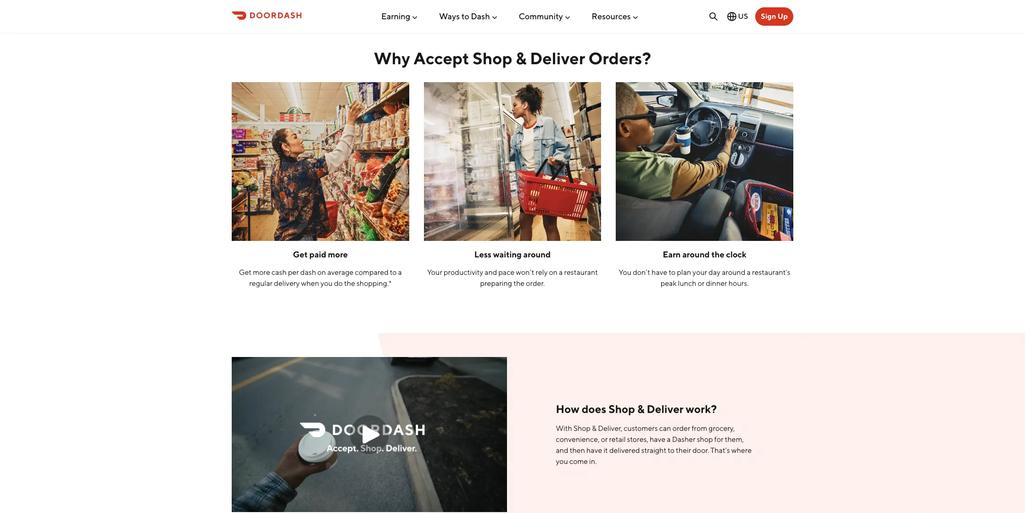 Task type: describe. For each thing, give the bounding box(es) containing it.
the inside get more cash per dash on average compared to a regular delivery when you do the shopping.*
[[344, 279, 355, 288]]

customers
[[624, 424, 658, 433]]

delivered
[[609, 446, 640, 455]]

straight
[[641, 446, 666, 455]]

lunch
[[678, 279, 696, 288]]

a inside you don't have to plan your day around a restaurant's peak lunch or dinner hours.
[[747, 268, 751, 277]]

compared
[[355, 268, 389, 277]]

& inside with shop & deliver, customers can order from grocery, convenience, or retail stores, have a dasher shop for them, and then have it delivered straight to their door. that's where you come in.
[[592, 424, 597, 433]]

waiting
[[493, 250, 522, 259]]

sign up
[[761, 12, 788, 21]]

can
[[659, 424, 671, 433]]

1 vertical spatial have
[[650, 435, 666, 444]]

preparing
[[480, 279, 512, 288]]

your
[[427, 268, 442, 277]]

get more cash per dash on average compared to a regular delivery when you do the shopping.*
[[239, 268, 402, 288]]

dinner
[[706, 279, 727, 288]]

more inside get more cash per dash on average compared to a regular delivery when you do the shopping.*
[[253, 268, 270, 277]]

do
[[334, 279, 343, 288]]

come
[[569, 457, 588, 466]]

their
[[676, 446, 691, 455]]

work?
[[686, 402, 717, 415]]

1 horizontal spatial around
[[682, 250, 710, 259]]

ways to dash
[[439, 11, 490, 21]]

deliver,
[[598, 424, 622, 433]]

sign
[[761, 12, 776, 21]]

shop
[[697, 435, 713, 444]]

your
[[693, 268, 707, 277]]

your productivity and pace won't rely on a restaurant preparing the order.
[[427, 268, 598, 288]]

productivity
[[444, 268, 483, 277]]

get paid more
[[293, 250, 348, 259]]

peak
[[661, 279, 677, 288]]

less waiting around
[[474, 250, 551, 259]]

hours.
[[729, 279, 749, 288]]

for
[[714, 435, 724, 444]]

& for does
[[637, 402, 645, 415]]

and inside with shop & deliver, customers can order from grocery, convenience, or retail stores, have a dasher shop for them, and then have it delivered straight to their door. that's where you come in.
[[556, 446, 568, 455]]

have inside you don't have to plan your day around a restaurant's peak lunch or dinner hours.
[[652, 268, 667, 277]]

to inside you don't have to plan your day around a restaurant's peak lunch or dinner hours.
[[669, 268, 676, 277]]

globe line image
[[726, 11, 737, 22]]

to left the dash
[[461, 11, 469, 21]]

order.
[[526, 279, 545, 288]]

deliver for orders?
[[530, 48, 585, 68]]

shop for does
[[609, 402, 635, 415]]

earn
[[663, 250, 681, 259]]

restaurant's
[[752, 268, 791, 277]]

dx s&d basket image
[[424, 82, 601, 241]]

grocery,
[[709, 424, 735, 433]]

cash
[[272, 268, 287, 277]]

average
[[327, 268, 354, 277]]

or inside with shop & deliver, customers can order from grocery, convenience, or retail stores, have a dasher shop for them, and then have it delivered straight to their door. that's where you come in.
[[601, 435, 608, 444]]

earn around the clock
[[663, 250, 746, 259]]

pace
[[499, 268, 515, 277]]

them,
[[725, 435, 744, 444]]

does
[[582, 402, 606, 415]]

in.
[[589, 457, 597, 466]]

deliver for work?
[[647, 402, 684, 415]]

ways
[[439, 11, 460, 21]]

2 horizontal spatial the
[[711, 250, 724, 259]]



Task type: vqa. For each thing, say whether or not it's contained in the screenshot.
when
yes



Task type: locate. For each thing, give the bounding box(es) containing it.
a right rely
[[559, 268, 563, 277]]

have up peak
[[652, 268, 667, 277]]

deliver up can
[[647, 402, 684, 415]]

where
[[731, 446, 752, 455]]

paid
[[309, 250, 326, 259]]

dx s&d shopping image
[[232, 82, 409, 241]]

convenience,
[[556, 435, 600, 444]]

you don't have to plan your day around a restaurant's peak lunch or dinner hours.
[[619, 268, 791, 288]]

have up straight
[[650, 435, 666, 444]]

less
[[474, 250, 491, 259]]

the down won't
[[514, 279, 525, 288]]

around inside you don't have to plan your day around a restaurant's peak lunch or dinner hours.
[[722, 268, 745, 277]]

0 vertical spatial get
[[293, 250, 308, 259]]

that's
[[711, 446, 730, 455]]

dash
[[471, 11, 490, 21]]

to
[[461, 11, 469, 21], [390, 268, 397, 277], [669, 268, 676, 277], [668, 446, 675, 455]]

stores,
[[627, 435, 648, 444]]

resources
[[592, 11, 631, 21]]

1 vertical spatial more
[[253, 268, 270, 277]]

1 vertical spatial deliver
[[647, 402, 684, 415]]

0 vertical spatial you
[[320, 279, 333, 288]]

0 horizontal spatial &
[[516, 48, 527, 68]]

get inside get more cash per dash on average compared to a regular delivery when you do the shopping.*
[[239, 268, 252, 277]]

around up your
[[682, 250, 710, 259]]

2 vertical spatial &
[[592, 424, 597, 433]]

a inside your productivity and pace won't rely on a restaurant preparing the order.
[[559, 268, 563, 277]]

1 horizontal spatial on
[[549, 268, 558, 277]]

sign up button
[[755, 7, 793, 26]]

1 vertical spatial shop
[[609, 402, 635, 415]]

accept
[[414, 48, 469, 68]]

on inside get more cash per dash on average compared to a regular delivery when you do the shopping.*
[[317, 268, 326, 277]]

0 horizontal spatial the
[[344, 279, 355, 288]]

community link
[[519, 8, 571, 25]]

the
[[711, 250, 724, 259], [344, 279, 355, 288], [514, 279, 525, 288]]

0 horizontal spatial shop
[[473, 48, 512, 68]]

door.
[[693, 446, 709, 455]]

orders?
[[589, 48, 651, 68]]

with
[[556, 424, 572, 433]]

restaurant
[[564, 268, 598, 277]]

more up regular
[[253, 268, 270, 277]]

community
[[519, 11, 563, 21]]

0 horizontal spatial or
[[601, 435, 608, 444]]

or
[[698, 279, 705, 288], [601, 435, 608, 444]]

and up preparing at the bottom left of the page
[[485, 268, 497, 277]]

1 horizontal spatial deliver
[[647, 402, 684, 415]]

1 horizontal spatial you
[[556, 457, 568, 466]]

around up hours.
[[722, 268, 745, 277]]

the up day
[[711, 250, 724, 259]]

resources link
[[592, 8, 639, 25]]

to up peak
[[669, 268, 676, 277]]

the right do
[[344, 279, 355, 288]]

you left do
[[320, 279, 333, 288]]

1 on from the left
[[317, 268, 326, 277]]

don't
[[633, 268, 650, 277]]

1 vertical spatial and
[[556, 446, 568, 455]]

1 vertical spatial &
[[637, 402, 645, 415]]

plan
[[677, 268, 691, 277]]

on
[[317, 268, 326, 277], [549, 268, 558, 277]]

a inside with shop & deliver, customers can order from grocery, convenience, or retail stores, have a dasher shop for them, and then have it delivered straight to their door. that's where you come in.
[[667, 435, 671, 444]]

to inside get more cash per dash on average compared to a regular delivery when you do the shopping.*
[[390, 268, 397, 277]]

shop for accept
[[473, 48, 512, 68]]

get left paid
[[293, 250, 308, 259]]

from
[[692, 424, 707, 433]]

or down your
[[698, 279, 705, 288]]

a
[[398, 268, 402, 277], [559, 268, 563, 277], [747, 268, 751, 277], [667, 435, 671, 444]]

with shop & deliver, customers can order from grocery, convenience, or retail stores, have a dasher shop for them, and then have it delivered straight to their door. that's where you come in.
[[556, 424, 752, 466]]

0 horizontal spatial get
[[239, 268, 252, 277]]

shop up the deliver,
[[609, 402, 635, 415]]

0 vertical spatial shop
[[473, 48, 512, 68]]

to left their
[[668, 446, 675, 455]]

or inside you don't have to plan your day around a restaurant's peak lunch or dinner hours.
[[698, 279, 705, 288]]

ways to dash link
[[439, 8, 498, 25]]

more up average
[[328, 250, 348, 259]]

0 horizontal spatial and
[[485, 268, 497, 277]]

2 horizontal spatial shop
[[609, 402, 635, 415]]

shop down the dash
[[473, 48, 512, 68]]

2 vertical spatial shop
[[574, 424, 591, 433]]

on right rely
[[549, 268, 558, 277]]

1 vertical spatial get
[[239, 268, 252, 277]]

a up hours.
[[747, 268, 751, 277]]

day
[[709, 268, 720, 277]]

clock
[[726, 250, 746, 259]]

when
[[301, 279, 319, 288]]

why
[[374, 48, 410, 68]]

get up regular
[[239, 268, 252, 277]]

get
[[293, 250, 308, 259], [239, 268, 252, 277]]

1 horizontal spatial get
[[293, 250, 308, 259]]

you inside with shop & deliver, customers can order from grocery, convenience, or retail stores, have a dasher shop for them, and then have it delivered straight to their door. that's where you come in.
[[556, 457, 568, 466]]

regular
[[249, 279, 273, 288]]

0 vertical spatial more
[[328, 250, 348, 259]]

order
[[673, 424, 690, 433]]

shop up convenience,
[[574, 424, 591, 433]]

0 horizontal spatial around
[[523, 250, 551, 259]]

deliver
[[530, 48, 585, 68], [647, 402, 684, 415]]

0 horizontal spatial on
[[317, 268, 326, 277]]

1 horizontal spatial or
[[698, 279, 705, 288]]

1 horizontal spatial more
[[328, 250, 348, 259]]

1 horizontal spatial and
[[556, 446, 568, 455]]

0 vertical spatial or
[[698, 279, 705, 288]]

per
[[288, 268, 299, 277]]

why accept shop & deliver orders?
[[374, 48, 651, 68]]

earning link
[[381, 8, 419, 25]]

around
[[523, 250, 551, 259], [682, 250, 710, 259], [722, 268, 745, 277]]

delivery
[[274, 279, 300, 288]]

0 horizontal spatial deliver
[[530, 48, 585, 68]]

around up rely
[[523, 250, 551, 259]]

dash
[[300, 268, 316, 277]]

have
[[652, 268, 667, 277], [650, 435, 666, 444], [586, 446, 602, 455]]

2 horizontal spatial &
[[637, 402, 645, 415]]

then
[[570, 446, 585, 455]]

a inside get more cash per dash on average compared to a regular delivery when you do the shopping.*
[[398, 268, 402, 277]]

1 vertical spatial you
[[556, 457, 568, 466]]

0 vertical spatial &
[[516, 48, 527, 68]]

to right compared
[[390, 268, 397, 277]]

you
[[619, 268, 631, 277]]

on right the dash
[[317, 268, 326, 277]]

get for get more cash per dash on average compared to a regular delivery when you do the shopping.*
[[239, 268, 252, 277]]

&
[[516, 48, 527, 68], [637, 402, 645, 415], [592, 424, 597, 433]]

1 vertical spatial or
[[601, 435, 608, 444]]

2 horizontal spatial around
[[722, 268, 745, 277]]

won't
[[516, 268, 534, 277]]

and left then
[[556, 446, 568, 455]]

you left come
[[556, 457, 568, 466]]

have up in.
[[586, 446, 602, 455]]

0 vertical spatial deliver
[[530, 48, 585, 68]]

a down can
[[667, 435, 671, 444]]

dasher
[[672, 435, 696, 444]]

up
[[778, 12, 788, 21]]

1 horizontal spatial shop
[[574, 424, 591, 433]]

2 on from the left
[[549, 268, 558, 277]]

rely
[[536, 268, 548, 277]]

on inside your productivity and pace won't rely on a restaurant preparing the order.
[[549, 268, 558, 277]]

retail
[[609, 435, 626, 444]]

and
[[485, 268, 497, 277], [556, 446, 568, 455]]

0 vertical spatial have
[[652, 268, 667, 277]]

you inside get more cash per dash on average compared to a regular delivery when you do the shopping.*
[[320, 279, 333, 288]]

to inside with shop & deliver, customers can order from grocery, convenience, or retail stores, have a dasher shop for them, and then have it delivered straight to their door. that's where you come in.
[[668, 446, 675, 455]]

0 vertical spatial and
[[485, 268, 497, 277]]

1 horizontal spatial the
[[514, 279, 525, 288]]

1 horizontal spatial &
[[592, 424, 597, 433]]

0 horizontal spatial you
[[320, 279, 333, 288]]

how
[[556, 402, 579, 415]]

or up it
[[601, 435, 608, 444]]

& for accept
[[516, 48, 527, 68]]

it
[[604, 446, 608, 455]]

you
[[320, 279, 333, 288], [556, 457, 568, 466]]

shop inside with shop & deliver, customers can order from grocery, convenience, or retail stores, have a dasher shop for them, and then have it delivered straight to their door. that's where you come in.
[[574, 424, 591, 433]]

0 horizontal spatial more
[[253, 268, 270, 277]]

how does shop & deliver work?
[[556, 402, 717, 415]]

2 vertical spatial have
[[586, 446, 602, 455]]

and inside your productivity and pace won't rely on a restaurant preparing the order.
[[485, 268, 497, 277]]

earning
[[381, 11, 410, 21]]

us
[[738, 12, 748, 21]]

deliver down community link
[[530, 48, 585, 68]]

dx s&d driving image
[[616, 82, 793, 241]]

get for get paid more
[[293, 250, 308, 259]]

a right compared
[[398, 268, 402, 277]]

more
[[328, 250, 348, 259], [253, 268, 270, 277]]

shopping.*
[[357, 279, 392, 288]]

the inside your productivity and pace won't rely on a restaurant preparing the order.
[[514, 279, 525, 288]]



